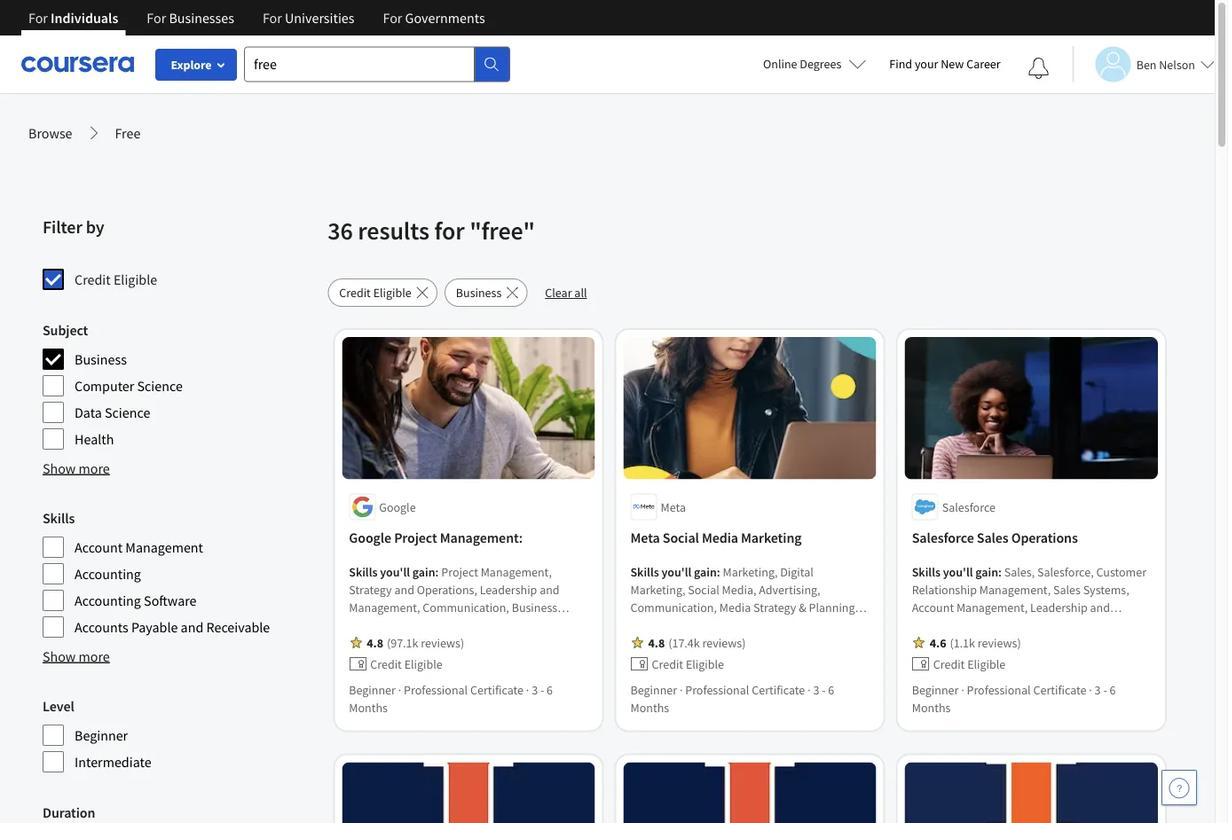 Task type: vqa. For each thing, say whether or not it's contained in the screenshot.
media
yes



Task type: describe. For each thing, give the bounding box(es) containing it.
subject
[[43, 321, 88, 339]]

governments
[[405, 9, 485, 27]]

eligible for salesforce sales operations
[[967, 656, 1006, 672]]

level group
[[43, 696, 317, 774]]

computer science
[[75, 377, 183, 395]]

accounting for accounting
[[75, 565, 141, 583]]

credit eligible button
[[328, 279, 437, 307]]

coursera image
[[21, 50, 134, 78]]

for
[[434, 215, 465, 246]]

online degrees button
[[749, 44, 881, 83]]

show notifications image
[[1028, 58, 1050, 79]]

professional for media
[[685, 682, 749, 698]]

4.8 for google
[[367, 635, 383, 651]]

36 results for "free"
[[328, 215, 535, 246]]

find your new career
[[889, 56, 1001, 72]]

show more button for health
[[43, 458, 110, 479]]

by
[[86, 216, 104, 238]]

4.8 (97.1k reviews)
[[367, 635, 464, 651]]

credit down by
[[75, 271, 111, 288]]

all
[[574, 285, 587, 301]]

skills group
[[43, 508, 317, 639]]

beginner for meta
[[631, 682, 677, 698]]

explore button
[[155, 49, 237, 81]]

ben
[[1137, 56, 1157, 72]]

beginner · professional certificate · 3 - 6 months for media
[[631, 682, 834, 716]]

more for health
[[79, 460, 110, 477]]

results
[[358, 215, 430, 246]]

36
[[328, 215, 353, 246]]

skills for meta
[[631, 564, 659, 580]]

meta social media marketing
[[631, 529, 802, 547]]

reviews) for operations
[[978, 635, 1021, 651]]

months for meta
[[631, 700, 669, 716]]

for businesses
[[147, 9, 234, 27]]

meta for meta social media marketing
[[631, 529, 660, 547]]

filter
[[43, 216, 82, 238]]

professional for operations
[[967, 682, 1031, 698]]

months for google
[[349, 700, 388, 716]]

level
[[43, 698, 74, 715]]

account management
[[75, 539, 203, 556]]

beginner · professional certificate · 3 - 6 months for management:
[[349, 682, 553, 716]]

computer
[[75, 377, 134, 395]]

google for google project management:
[[349, 529, 391, 547]]

for for individuals
[[28, 9, 48, 27]]

google project management:
[[349, 529, 523, 547]]

ben nelson
[[1137, 56, 1195, 72]]

social
[[663, 529, 699, 547]]

What do you want to learn? text field
[[244, 47, 475, 82]]

businesses
[[169, 9, 234, 27]]

4.6 (1.1k reviews)
[[930, 635, 1021, 651]]

google project management: link
[[349, 528, 588, 549]]

business inside business button
[[456, 285, 502, 301]]

find your new career link
[[881, 53, 1010, 75]]

4.8 (17.4k reviews)
[[648, 635, 746, 651]]

and
[[181, 619, 203, 636]]

you'll for project
[[380, 564, 410, 580]]

data
[[75, 404, 102, 422]]

meta social media marketing link
[[631, 528, 869, 549]]

: for operations
[[998, 564, 1002, 580]]

credit eligible for meta social media marketing
[[652, 656, 724, 672]]

clear
[[545, 285, 572, 301]]

: for media
[[717, 564, 720, 580]]

gain for project
[[412, 564, 435, 580]]

6 · from the left
[[1089, 682, 1092, 698]]

eligible inside button
[[373, 285, 412, 301]]

show more for health
[[43, 460, 110, 477]]

- for salesforce sales operations
[[1103, 682, 1107, 698]]

reviews) for management:
[[421, 635, 464, 651]]

show more button for accounts payable and receivable
[[43, 646, 110, 667]]

- for google project management:
[[540, 682, 544, 698]]

find
[[889, 56, 912, 72]]

clear all
[[545, 285, 587, 301]]

credit for google project management:
[[370, 656, 402, 672]]

your
[[915, 56, 938, 72]]

eligible for meta social media marketing
[[686, 656, 724, 672]]

certificate for meta social media marketing
[[752, 682, 805, 698]]

(97.1k
[[387, 635, 418, 651]]

explore
[[171, 57, 212, 73]]

new
[[941, 56, 964, 72]]

"free"
[[470, 215, 535, 246]]

beginner inside level group
[[75, 727, 128, 745]]

show for health
[[43, 460, 76, 477]]

project
[[394, 529, 437, 547]]

salesforce for salesforce
[[942, 499, 996, 515]]

ben nelson button
[[1073, 47, 1215, 82]]

data science
[[75, 404, 150, 422]]

for for businesses
[[147, 9, 166, 27]]

for governments
[[383, 9, 485, 27]]

science for computer science
[[137, 377, 183, 395]]

6 for google project management:
[[547, 682, 553, 698]]



Task type: locate. For each thing, give the bounding box(es) containing it.
for left governments
[[383, 9, 402, 27]]

1 - from the left
[[540, 682, 544, 698]]

3 6 from the left
[[1110, 682, 1116, 698]]

4 for from the left
[[383, 9, 402, 27]]

reviews) right the "(97.1k"
[[421, 635, 464, 651]]

skills you'll gain : for project
[[349, 564, 441, 580]]

for left "individuals"
[[28, 9, 48, 27]]

3 for meta social media marketing
[[813, 682, 819, 698]]

1 horizontal spatial gain
[[694, 564, 717, 580]]

1 vertical spatial google
[[349, 529, 391, 547]]

you'll down project
[[380, 564, 410, 580]]

months down (17.4k
[[631, 700, 669, 716]]

3 months from the left
[[912, 700, 951, 716]]

eligible
[[113, 271, 157, 288], [373, 285, 412, 301], [404, 656, 443, 672], [686, 656, 724, 672], [967, 656, 1006, 672]]

0 horizontal spatial certificate
[[470, 682, 524, 698]]

you'll for social
[[662, 564, 692, 580]]

skills you'll gain : down sales
[[912, 564, 1004, 580]]

business button
[[444, 279, 527, 307]]

1 vertical spatial science
[[105, 404, 150, 422]]

0 horizontal spatial months
[[349, 700, 388, 716]]

months
[[349, 700, 388, 716], [631, 700, 669, 716], [912, 700, 951, 716]]

salesforce up sales
[[942, 499, 996, 515]]

1 vertical spatial show more button
[[43, 646, 110, 667]]

show more down accounts
[[43, 648, 110, 666]]

3 : from the left
[[998, 564, 1002, 580]]

for universities
[[263, 9, 355, 27]]

credit eligible for salesforce sales operations
[[933, 656, 1006, 672]]

2 · from the left
[[526, 682, 529, 698]]

4.8 left (17.4k
[[648, 635, 665, 651]]

1 horizontal spatial reviews)
[[702, 635, 746, 651]]

credit eligible down 4.6 (1.1k reviews) at the right of the page
[[933, 656, 1006, 672]]

2 horizontal spatial skills you'll gain :
[[912, 564, 1004, 580]]

2 certificate from the left
[[752, 682, 805, 698]]

1 horizontal spatial beginner · professional certificate · 3 - 6 months
[[631, 682, 834, 716]]

0 horizontal spatial skills you'll gain :
[[349, 564, 441, 580]]

2 you'll from the left
[[662, 564, 692, 580]]

3 - from the left
[[1103, 682, 1107, 698]]

receivable
[[206, 619, 270, 636]]

2 horizontal spatial certificate
[[1033, 682, 1087, 698]]

5 · from the left
[[961, 682, 964, 698]]

skills you'll gain : down the social
[[631, 564, 723, 580]]

accounting for accounting software
[[75, 592, 141, 610]]

filter by
[[43, 216, 104, 238]]

2 gain from the left
[[694, 564, 717, 580]]

salesforce sales operations
[[912, 529, 1078, 547]]

1 horizontal spatial meta
[[661, 499, 686, 515]]

1 6 from the left
[[547, 682, 553, 698]]

accounting
[[75, 565, 141, 583], [75, 592, 141, 610]]

4.8
[[367, 635, 383, 651], [648, 635, 665, 651]]

accounting software
[[75, 592, 197, 610]]

None search field
[[244, 47, 510, 82]]

1 vertical spatial salesforce
[[912, 529, 974, 547]]

science up data science on the left of page
[[137, 377, 183, 395]]

3 skills you'll gain : from the left
[[912, 564, 1004, 580]]

for
[[28, 9, 48, 27], [147, 9, 166, 27], [263, 9, 282, 27], [383, 9, 402, 27]]

media
[[702, 529, 738, 547]]

0 vertical spatial more
[[79, 460, 110, 477]]

reviews) right (17.4k
[[702, 635, 746, 651]]

2 accounting from the top
[[75, 592, 141, 610]]

2 horizontal spatial reviews)
[[978, 635, 1021, 651]]

0 vertical spatial show more
[[43, 460, 110, 477]]

1 horizontal spatial certificate
[[752, 682, 805, 698]]

-
[[540, 682, 544, 698], [822, 682, 826, 698], [1103, 682, 1107, 698]]

professional for management:
[[404, 682, 468, 698]]

skills down meta social media marketing
[[631, 564, 659, 580]]

0 vertical spatial show
[[43, 460, 76, 477]]

for for governments
[[383, 9, 402, 27]]

0 horizontal spatial 4.8
[[367, 635, 383, 651]]

3 reviews) from the left
[[978, 635, 1021, 651]]

0 horizontal spatial 6
[[547, 682, 553, 698]]

more
[[79, 460, 110, 477], [79, 648, 110, 666]]

operations
[[1011, 529, 1078, 547]]

payable
[[131, 619, 178, 636]]

credit eligible down the "(97.1k"
[[370, 656, 443, 672]]

science
[[137, 377, 183, 395], [105, 404, 150, 422]]

0 vertical spatial show more button
[[43, 458, 110, 479]]

4.6
[[930, 635, 946, 651]]

reviews) for media
[[702, 635, 746, 651]]

show more button
[[43, 458, 110, 479], [43, 646, 110, 667]]

1 horizontal spatial 4.8
[[648, 635, 665, 651]]

gain down meta social media marketing
[[694, 564, 717, 580]]

1 : from the left
[[435, 564, 439, 580]]

credit down 36
[[339, 285, 371, 301]]

1 3 from the left
[[532, 682, 538, 698]]

google
[[379, 499, 416, 515], [349, 529, 391, 547]]

(1.1k
[[950, 635, 975, 651]]

business up computer at the top
[[75, 351, 127, 368]]

0 vertical spatial accounting
[[75, 565, 141, 583]]

1 · from the left
[[398, 682, 401, 698]]

1 more from the top
[[79, 460, 110, 477]]

for for universities
[[263, 9, 282, 27]]

skills you'll gain : for sales
[[912, 564, 1004, 580]]

beginner · professional certificate · 3 - 6 months down 4.8 (97.1k reviews)
[[349, 682, 553, 716]]

3 you'll from the left
[[943, 564, 973, 580]]

0 horizontal spatial reviews)
[[421, 635, 464, 651]]

gain
[[412, 564, 435, 580], [694, 564, 717, 580], [976, 564, 998, 580]]

3 certificate from the left
[[1033, 682, 1087, 698]]

skills you'll gain : down project
[[349, 564, 441, 580]]

1 vertical spatial accounting
[[75, 592, 141, 610]]

1 horizontal spatial you'll
[[662, 564, 692, 580]]

more down accounts
[[79, 648, 110, 666]]

google for google
[[379, 499, 416, 515]]

management:
[[440, 529, 523, 547]]

business inside subject 'group'
[[75, 351, 127, 368]]

4.8 left the "(97.1k"
[[367, 635, 383, 651]]

0 horizontal spatial -
[[540, 682, 544, 698]]

management
[[125, 539, 203, 556]]

1 accounting from the top
[[75, 565, 141, 583]]

4 · from the left
[[808, 682, 811, 698]]

show more for accounts payable and receivable
[[43, 648, 110, 666]]

1 vertical spatial show
[[43, 648, 76, 666]]

for individuals
[[28, 9, 118, 27]]

3 3 from the left
[[1095, 682, 1101, 698]]

science down computer science
[[105, 404, 150, 422]]

2 horizontal spatial -
[[1103, 682, 1107, 698]]

1 certificate from the left
[[470, 682, 524, 698]]

health
[[75, 430, 114, 448]]

1 reviews) from the left
[[421, 635, 464, 651]]

business
[[456, 285, 502, 301], [75, 351, 127, 368]]

show
[[43, 460, 76, 477], [43, 648, 76, 666]]

2 - from the left
[[822, 682, 826, 698]]

2 horizontal spatial gain
[[976, 564, 998, 580]]

2 show from the top
[[43, 648, 76, 666]]

online
[[763, 56, 797, 72]]

beginner · professional certificate · 3 - 6 months
[[349, 682, 553, 716], [631, 682, 834, 716], [912, 682, 1116, 716]]

0 vertical spatial business
[[456, 285, 502, 301]]

credit eligible
[[75, 271, 157, 288], [339, 285, 412, 301], [370, 656, 443, 672], [652, 656, 724, 672], [933, 656, 1006, 672]]

skills you'll gain :
[[349, 564, 441, 580], [631, 564, 723, 580], [912, 564, 1004, 580]]

2 3 from the left
[[813, 682, 819, 698]]

2 horizontal spatial 6
[[1110, 682, 1116, 698]]

for left universities
[[263, 9, 282, 27]]

software
[[144, 592, 197, 610]]

: down media at the bottom of the page
[[717, 564, 720, 580]]

accounting down account
[[75, 565, 141, 583]]

0 horizontal spatial :
[[435, 564, 439, 580]]

certificate
[[470, 682, 524, 698], [752, 682, 805, 698], [1033, 682, 1087, 698]]

2 for from the left
[[147, 9, 166, 27]]

1 gain from the left
[[412, 564, 435, 580]]

business down "free"
[[456, 285, 502, 301]]

2 : from the left
[[717, 564, 720, 580]]

1 horizontal spatial -
[[822, 682, 826, 698]]

credit eligible down results
[[339, 285, 412, 301]]

2 horizontal spatial 3
[[1095, 682, 1101, 698]]

intermediate
[[75, 753, 151, 771]]

0 horizontal spatial you'll
[[380, 564, 410, 580]]

6
[[547, 682, 553, 698], [828, 682, 834, 698], [1110, 682, 1116, 698]]

3 for salesforce sales operations
[[1095, 682, 1101, 698]]

individuals
[[51, 9, 118, 27]]

beginner for salesforce
[[912, 682, 959, 698]]

0 horizontal spatial professional
[[404, 682, 468, 698]]

0 horizontal spatial gain
[[412, 564, 435, 580]]

0 horizontal spatial beginner · professional certificate · 3 - 6 months
[[349, 682, 553, 716]]

salesforce for salesforce sales operations
[[912, 529, 974, 547]]

1 skills you'll gain : from the left
[[349, 564, 441, 580]]

credit eligible for google project management:
[[370, 656, 443, 672]]

0 horizontal spatial meta
[[631, 529, 660, 547]]

0 vertical spatial salesforce
[[942, 499, 996, 515]]

professional down 4.8 (17.4k reviews)
[[685, 682, 749, 698]]

·
[[398, 682, 401, 698], [526, 682, 529, 698], [680, 682, 683, 698], [808, 682, 811, 698], [961, 682, 964, 698], [1089, 682, 1092, 698]]

professional down 4.8 (97.1k reviews)
[[404, 682, 468, 698]]

show more button down accounts
[[43, 646, 110, 667]]

salesforce sales operations link
[[912, 528, 1151, 549]]

career
[[967, 56, 1001, 72]]

more for accounts payable and receivable
[[79, 648, 110, 666]]

beginner · professional certificate · 3 - 6 months down 4.8 (17.4k reviews)
[[631, 682, 834, 716]]

skills for google
[[349, 564, 378, 580]]

months down the 4.6
[[912, 700, 951, 716]]

accounting up accounts
[[75, 592, 141, 610]]

for left businesses
[[147, 9, 166, 27]]

salesforce
[[942, 499, 996, 515], [912, 529, 974, 547]]

2 reviews) from the left
[[702, 635, 746, 651]]

credit down the "(97.1k"
[[370, 656, 402, 672]]

2 horizontal spatial months
[[912, 700, 951, 716]]

duration
[[43, 804, 95, 822]]

1 professional from the left
[[404, 682, 468, 698]]

3 for from the left
[[263, 9, 282, 27]]

google up project
[[379, 499, 416, 515]]

sales
[[977, 529, 1009, 547]]

help center image
[[1169, 777, 1190, 799]]

1 horizontal spatial months
[[631, 700, 669, 716]]

1 horizontal spatial business
[[456, 285, 502, 301]]

skills for salesforce
[[912, 564, 941, 580]]

beginner · professional certificate · 3 - 6 months for operations
[[912, 682, 1116, 716]]

1 horizontal spatial 3
[[813, 682, 819, 698]]

online degrees
[[763, 56, 842, 72]]

1 horizontal spatial :
[[717, 564, 720, 580]]

show for accounts payable and receivable
[[43, 648, 76, 666]]

0 vertical spatial google
[[379, 499, 416, 515]]

gain down sales
[[976, 564, 998, 580]]

1 horizontal spatial skills you'll gain :
[[631, 564, 723, 580]]

3 professional from the left
[[967, 682, 1031, 698]]

beginner down (17.4k
[[631, 682, 677, 698]]

account
[[75, 539, 123, 556]]

reviews) right '(1.1k'
[[978, 635, 1021, 651]]

3 beginner · professional certificate · 3 - 6 months from the left
[[912, 682, 1116, 716]]

credit eligible down by
[[75, 271, 157, 288]]

beginner
[[349, 682, 396, 698], [631, 682, 677, 698], [912, 682, 959, 698], [75, 727, 128, 745]]

google inside "google project management:" link
[[349, 529, 391, 547]]

2 horizontal spatial :
[[998, 564, 1002, 580]]

credit
[[75, 271, 111, 288], [339, 285, 371, 301], [370, 656, 402, 672], [652, 656, 683, 672], [933, 656, 965, 672]]

skills up the 4.6
[[912, 564, 941, 580]]

2 horizontal spatial beginner · professional certificate · 3 - 6 months
[[912, 682, 1116, 716]]

1 months from the left
[[349, 700, 388, 716]]

: down google project management:
[[435, 564, 439, 580]]

credit eligible down (17.4k
[[652, 656, 724, 672]]

1 vertical spatial show more
[[43, 648, 110, 666]]

you'll down the social
[[662, 564, 692, 580]]

you'll for sales
[[943, 564, 973, 580]]

professional down 4.6 (1.1k reviews) at the right of the page
[[967, 682, 1031, 698]]

2 beginner · professional certificate · 3 - 6 months from the left
[[631, 682, 834, 716]]

beginner down the "(97.1k"
[[349, 682, 396, 698]]

skills up account
[[43, 509, 75, 527]]

: down "salesforce sales operations"
[[998, 564, 1002, 580]]

credit down (17.4k
[[652, 656, 683, 672]]

meta for meta
[[661, 499, 686, 515]]

show up the level at the left of page
[[43, 648, 76, 666]]

0 vertical spatial science
[[137, 377, 183, 395]]

show down health
[[43, 460, 76, 477]]

1 beginner · professional certificate · 3 - 6 months from the left
[[349, 682, 553, 716]]

professional
[[404, 682, 468, 698], [685, 682, 749, 698], [967, 682, 1031, 698]]

2 months from the left
[[631, 700, 669, 716]]

2 horizontal spatial professional
[[967, 682, 1031, 698]]

salesforce inside salesforce sales operations link
[[912, 529, 974, 547]]

0 horizontal spatial 3
[[532, 682, 538, 698]]

1 horizontal spatial professional
[[685, 682, 749, 698]]

google left project
[[349, 529, 391, 547]]

skills
[[43, 509, 75, 527], [349, 564, 378, 580], [631, 564, 659, 580], [912, 564, 941, 580]]

gain for social
[[694, 564, 717, 580]]

show more down health
[[43, 460, 110, 477]]

credit for salesforce sales operations
[[933, 656, 965, 672]]

1 for from the left
[[28, 9, 48, 27]]

marketing
[[741, 529, 802, 547]]

banner navigation
[[14, 0, 499, 49]]

3 gain from the left
[[976, 564, 998, 580]]

1 vertical spatial more
[[79, 648, 110, 666]]

gain for sales
[[976, 564, 998, 580]]

- for meta social media marketing
[[822, 682, 826, 698]]

months for salesforce
[[912, 700, 951, 716]]

free
[[115, 124, 141, 142]]

3
[[532, 682, 538, 698], [813, 682, 819, 698], [1095, 682, 1101, 698]]

1 you'll from the left
[[380, 564, 410, 580]]

degrees
[[800, 56, 842, 72]]

nelson
[[1159, 56, 1195, 72]]

2 4.8 from the left
[[648, 635, 665, 651]]

meta up the social
[[661, 499, 686, 515]]

browse link
[[28, 122, 72, 144]]

clear all button
[[534, 279, 598, 307]]

subject group
[[43, 319, 317, 451]]

1 vertical spatial meta
[[631, 529, 660, 547]]

skills you'll gain : for social
[[631, 564, 723, 580]]

certificate for salesforce sales operations
[[1033, 682, 1087, 698]]

you'll down "salesforce sales operations"
[[943, 564, 973, 580]]

0 horizontal spatial business
[[75, 351, 127, 368]]

2 more from the top
[[79, 648, 110, 666]]

3 · from the left
[[680, 682, 683, 698]]

universities
[[285, 9, 355, 27]]

gain down project
[[412, 564, 435, 580]]

(17.4k
[[668, 635, 700, 651]]

1 vertical spatial business
[[75, 351, 127, 368]]

show more button down health
[[43, 458, 110, 479]]

6 for salesforce sales operations
[[1110, 682, 1116, 698]]

4.8 for meta
[[648, 635, 665, 651]]

2 horizontal spatial you'll
[[943, 564, 973, 580]]

meta left the social
[[631, 529, 660, 547]]

skills down google project management:
[[349, 564, 378, 580]]

credit eligible inside button
[[339, 285, 412, 301]]

show more
[[43, 460, 110, 477], [43, 648, 110, 666]]

you'll
[[380, 564, 410, 580], [662, 564, 692, 580], [943, 564, 973, 580]]

2 6 from the left
[[828, 682, 834, 698]]

credit inside button
[[339, 285, 371, 301]]

beginner down the 4.6
[[912, 682, 959, 698]]

skills inside group
[[43, 509, 75, 527]]

: for management:
[[435, 564, 439, 580]]

credit down the 4.6
[[933, 656, 965, 672]]

2 skills you'll gain : from the left
[[631, 564, 723, 580]]

months down the "(97.1k"
[[349, 700, 388, 716]]

beginner · professional certificate · 3 - 6 months down 4.6 (1.1k reviews) at the right of the page
[[912, 682, 1116, 716]]

1 horizontal spatial 6
[[828, 682, 834, 698]]

more down health
[[79, 460, 110, 477]]

beginner up intermediate
[[75, 727, 128, 745]]

browse
[[28, 124, 72, 142]]

science for data science
[[105, 404, 150, 422]]

1 4.8 from the left
[[367, 635, 383, 651]]

2 show more button from the top
[[43, 646, 110, 667]]

credit for meta social media marketing
[[652, 656, 683, 672]]

1 show more button from the top
[[43, 458, 110, 479]]

1 show more from the top
[[43, 460, 110, 477]]

beginner for google
[[349, 682, 396, 698]]

1 show from the top
[[43, 460, 76, 477]]

eligible for google project management:
[[404, 656, 443, 672]]

certificate for google project management:
[[470, 682, 524, 698]]

accounts
[[75, 619, 128, 636]]

0 vertical spatial meta
[[661, 499, 686, 515]]

3 for google project management:
[[532, 682, 538, 698]]

accounts payable and receivable
[[75, 619, 270, 636]]

2 show more from the top
[[43, 648, 110, 666]]

6 for meta social media marketing
[[828, 682, 834, 698]]

salesforce left sales
[[912, 529, 974, 547]]

2 professional from the left
[[685, 682, 749, 698]]



